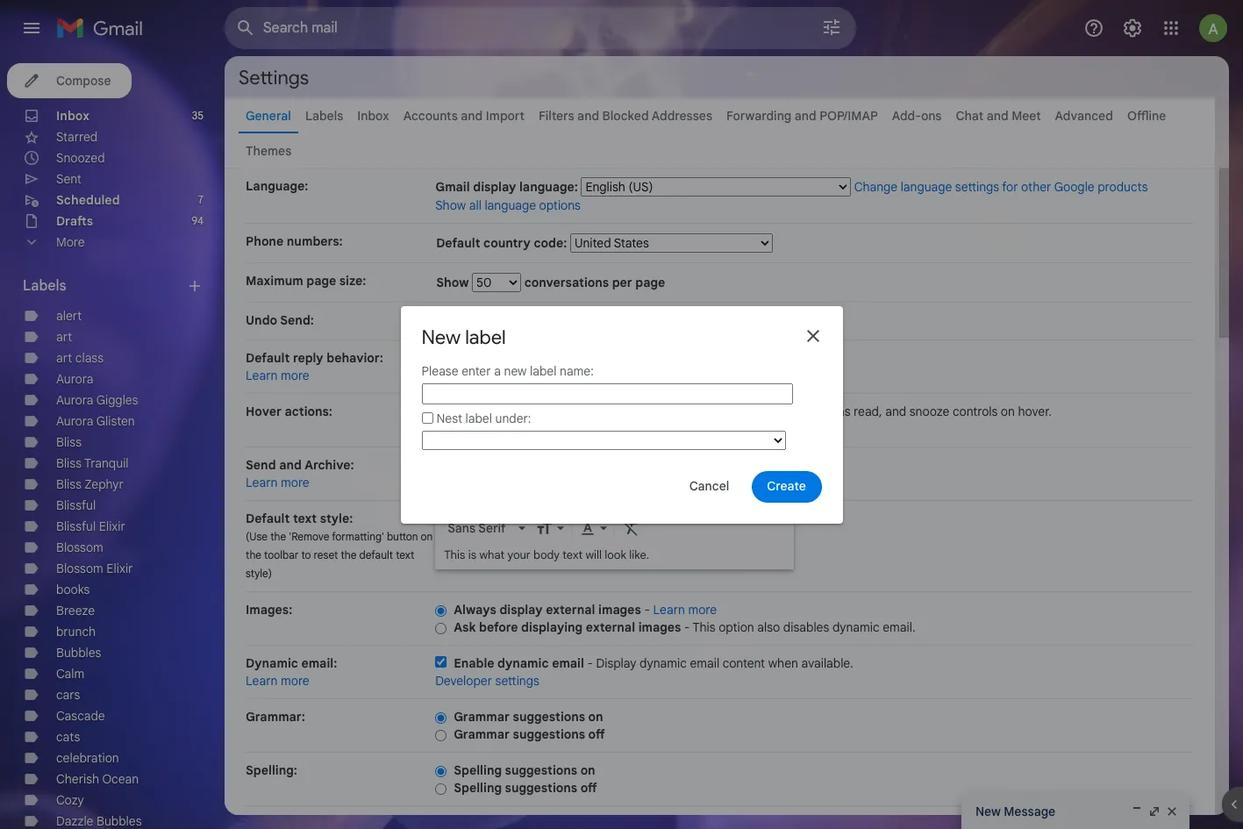 Task type: vqa. For each thing, say whether or not it's contained in the screenshot.
second the GB from left
no



Task type: locate. For each thing, give the bounding box(es) containing it.
1 vertical spatial send
[[246, 457, 276, 473]]

0 vertical spatial reply
[[454, 350, 488, 366]]

actions for enable
[[535, 404, 580, 420]]

general link
[[246, 108, 291, 124]]

1 vertical spatial enable
[[454, 656, 495, 671]]

will
[[586, 548, 602, 563]]

0 vertical spatial blossom
[[56, 540, 103, 556]]

off for spelling suggestions off
[[581, 780, 597, 796]]

bliss up "bliss tranquil" "link"
[[56, 434, 82, 450]]

and for archive:
[[279, 457, 302, 473]]

cozy link
[[56, 793, 84, 808]]

2 inbox from the left
[[357, 108, 389, 124]]

settings up the grammar suggestions on
[[496, 673, 540, 689]]

Please enter a new label name: field
[[422, 383, 793, 404]]

bliss down bliss "link"
[[56, 456, 82, 471]]

0 vertical spatial hover
[[498, 404, 532, 420]]

default for default country code:
[[436, 235, 481, 251]]

blissful down bliss zephyr link
[[56, 498, 96, 513]]

ask
[[454, 620, 476, 635]]

labels up alert link
[[23, 277, 66, 295]]

2 grammar from the top
[[454, 727, 510, 743]]

actions right under:
[[539, 421, 584, 437]]

learn more link up ask before displaying external images - this option also disables dynamic email.
[[653, 602, 717, 618]]

giggles
[[96, 392, 138, 408]]

0 vertical spatial show
[[436, 197, 466, 213]]

advanced search options image
[[815, 10, 850, 45]]

display up show all language options
[[473, 179, 516, 195]]

chat
[[956, 108, 984, 124]]

1 grammar from the top
[[454, 709, 510, 725]]

cats
[[56, 729, 80, 745]]

1 vertical spatial display
[[500, 602, 543, 618]]

more down reply at top
[[281, 368, 310, 384]]

0 vertical spatial label
[[465, 325, 506, 349]]

suggestions down the grammar suggestions on
[[513, 727, 585, 743]]

1 vertical spatial show
[[436, 275, 472, 291]]

1 vertical spatial to
[[301, 549, 311, 562]]

spelling right the spelling suggestions off option
[[454, 780, 502, 796]]

1 vertical spatial grammar
[[454, 727, 510, 743]]

learn more link for reply
[[246, 368, 310, 384]]

2 aurora from the top
[[56, 392, 93, 408]]

images up display on the bottom of page
[[599, 602, 641, 618]]

text down button
[[396, 549, 414, 562]]

- left display on the bottom of page
[[588, 656, 593, 671]]

this left option
[[693, 620, 716, 635]]

Reply all radio
[[436, 370, 447, 383]]

aurora down aurora link
[[56, 392, 93, 408]]

the down the (use
[[246, 549, 262, 562]]

1 enable from the top
[[454, 404, 495, 420]]

new label heading
[[422, 325, 506, 349]]

0 horizontal spatial inbox link
[[56, 108, 90, 124]]

0 vertical spatial blissful
[[56, 498, 96, 513]]

spelling right spelling suggestions on radio at the bottom left
[[454, 763, 502, 779]]

1 vertical spatial blissful
[[56, 519, 96, 535]]

- up ask before displaying external images - this option also disables dynamic email.
[[645, 602, 650, 618]]

and left archive: in the left of the page
[[279, 457, 302, 473]]

and inside send and archive: learn more
[[279, 457, 302, 473]]

0 horizontal spatial settings
[[496, 673, 540, 689]]

spelling:
[[246, 763, 297, 779]]

0 vertical spatial labels
[[305, 108, 343, 124]]

more down the dynamic
[[281, 673, 310, 689]]

options
[[539, 197, 581, 213]]

hover up disable hover actions
[[498, 404, 532, 420]]

conversations per page
[[521, 275, 666, 291]]

1 vertical spatial external
[[586, 620, 636, 635]]

email left content
[[690, 656, 720, 671]]

the up toolbar
[[270, 530, 286, 543]]

look
[[605, 548, 627, 563]]

labels
[[305, 108, 343, 124], [23, 277, 66, 295]]

2 reply from the top
[[454, 368, 488, 384]]

off down spelling suggestions on
[[581, 780, 597, 796]]

the down formatting'
[[341, 549, 357, 562]]

blossom down blossom link
[[56, 561, 103, 577]]

on
[[1001, 404, 1015, 420], [421, 530, 433, 543], [589, 709, 604, 725], [581, 763, 596, 779]]

new label alert dialog
[[401, 306, 843, 524]]

filters and blocked addresses link
[[539, 108, 713, 124]]

delete,
[[766, 404, 804, 420]]

external down always display external images - learn more
[[586, 620, 636, 635]]

sent link
[[56, 171, 82, 187]]

3 bliss from the top
[[56, 477, 82, 492]]

0 horizontal spatial inbox
[[56, 108, 90, 124]]

grammar down 'developer settings' link
[[454, 709, 510, 725]]

phone
[[246, 233, 284, 249]]

off down the grammar suggestions on
[[589, 727, 605, 743]]

Grammar suggestions on radio
[[436, 712, 447, 725]]

2 art from the top
[[56, 350, 72, 366]]

Spelling suggestions on radio
[[436, 765, 447, 778]]

label right "new"
[[530, 363, 557, 379]]

settings left for
[[956, 179, 1000, 195]]

blossom down blissful elixir link
[[56, 540, 103, 556]]

google
[[1055, 179, 1095, 195]]

settings
[[239, 65, 309, 89]]

0 horizontal spatial to
[[301, 549, 311, 562]]

archive,
[[719, 404, 763, 420]]

1 vertical spatial label
[[530, 363, 557, 379]]

email down displaying
[[552, 656, 585, 671]]

display for gmail
[[473, 179, 516, 195]]

suggestions down spelling suggestions on
[[505, 780, 578, 796]]

display up before
[[500, 602, 543, 618]]

1 reply from the top
[[454, 350, 488, 366]]

send down the hover at the left of the page
[[246, 457, 276, 473]]

labels right general at top left
[[305, 108, 343, 124]]

page right per
[[636, 275, 666, 291]]

default
[[436, 235, 481, 251], [246, 350, 290, 366], [246, 511, 290, 527]]

products
[[1098, 179, 1149, 195]]

2 enable from the top
[[454, 656, 495, 671]]

1 vertical spatial default
[[246, 350, 290, 366]]

1 horizontal spatial inbox
[[357, 108, 389, 124]]

learn up the hover at the left of the page
[[246, 368, 278, 384]]

learn more link for and
[[246, 475, 310, 491]]

suggestions up spelling suggestions off
[[505, 763, 578, 779]]

cascade link
[[56, 708, 105, 724]]

inbox link up starred link
[[56, 108, 90, 124]]

and left pop/imap
[[795, 108, 817, 124]]

1 horizontal spatial send
[[436, 313, 466, 329]]

bliss zephyr link
[[56, 477, 124, 492]]

aurora giggles link
[[56, 392, 138, 408]]

dynamic down ask before displaying external images - this option also disables dynamic email.
[[640, 656, 687, 671]]

0 vertical spatial external
[[546, 602, 596, 618]]

images
[[599, 602, 641, 618], [639, 620, 681, 635]]

0 vertical spatial art
[[56, 329, 72, 345]]

elixir down blissful elixir link
[[106, 561, 133, 577]]

reply left a
[[454, 368, 488, 384]]

art down "alert"
[[56, 329, 72, 345]]

developer
[[436, 673, 492, 689]]

1 vertical spatial bliss
[[56, 456, 82, 471]]

1 horizontal spatial email
[[690, 656, 720, 671]]

0 horizontal spatial email
[[552, 656, 585, 671]]

2 horizontal spatial the
[[341, 549, 357, 562]]

compose
[[56, 73, 111, 89]]

all for show
[[469, 197, 482, 213]]

reply up reply all
[[454, 350, 488, 366]]

and left import
[[461, 108, 483, 124]]

create
[[767, 479, 806, 494]]

text left will
[[563, 548, 583, 563]]

label for new label
[[465, 325, 506, 349]]

learn inside 'dynamic email: learn more'
[[246, 673, 278, 689]]

dynamic up 'developer settings' link
[[498, 656, 549, 671]]

hover
[[246, 404, 282, 420]]

labels inside navigation
[[23, 277, 66, 295]]

0 vertical spatial all
[[469, 197, 482, 213]]

aurora link
[[56, 371, 93, 387]]

0 vertical spatial to
[[705, 404, 716, 420]]

1 vertical spatial all
[[491, 368, 505, 384]]

for
[[1003, 179, 1019, 195]]

1 horizontal spatial inbox link
[[357, 108, 389, 124]]

other
[[1022, 179, 1052, 195]]

1 vertical spatial blossom
[[56, 561, 103, 577]]

1 vertical spatial spelling
[[454, 780, 502, 796]]

and right filters
[[578, 108, 600, 124]]

main menu image
[[21, 18, 42, 39]]

show up the 'new label' heading
[[436, 275, 472, 291]]

0 vertical spatial language
[[901, 179, 953, 195]]

cozy
[[56, 793, 84, 808]]

email:
[[301, 656, 337, 671]]

0 vertical spatial default
[[436, 235, 481, 251]]

0 horizontal spatial labels
[[23, 277, 66, 295]]

enable for enable hover actions
[[454, 404, 495, 420]]

learn up the (use
[[246, 475, 278, 491]]

1 vertical spatial labels
[[23, 277, 66, 295]]

default inside default reply behavior: learn more
[[246, 350, 290, 366]]

default text style: (use the 'remove formatting' button on the toolbar to reset the default text style)
[[246, 511, 433, 580]]

aurora up bliss "link"
[[56, 413, 93, 429]]

0 vertical spatial spelling
[[454, 763, 502, 779]]

ocean
[[102, 772, 139, 787]]

Disable hover actions radio
[[436, 424, 447, 437]]

bliss
[[56, 434, 82, 450], [56, 456, 82, 471], [56, 477, 82, 492]]

spelling suggestions off
[[454, 780, 597, 796]]

on right button
[[421, 530, 433, 543]]

learn more link down archive: in the left of the page
[[246, 475, 310, 491]]

2 vertical spatial bliss
[[56, 477, 82, 492]]

inbox right labels link
[[357, 108, 389, 124]]

1 vertical spatial language
[[485, 197, 536, 213]]

1 horizontal spatial this
[[693, 620, 716, 635]]

labels navigation
[[0, 56, 225, 829]]

0 horizontal spatial this
[[444, 548, 466, 563]]

0 vertical spatial send
[[436, 313, 466, 329]]

0 horizontal spatial all
[[469, 197, 482, 213]]

2 vertical spatial aurora
[[56, 413, 93, 429]]

1 vertical spatial art
[[56, 350, 72, 366]]

inbox
[[56, 108, 90, 124], [357, 108, 389, 124]]

style:
[[320, 511, 353, 527]]

0 vertical spatial display
[[473, 179, 516, 195]]

hover right disable
[[502, 421, 536, 437]]

2 horizontal spatial dynamic
[[833, 620, 880, 635]]

and right chat
[[987, 108, 1009, 124]]

1 horizontal spatial the
[[270, 530, 286, 543]]

label up the 'enter'
[[465, 325, 506, 349]]

on down display on the bottom of page
[[589, 709, 604, 725]]

language down the gmail display language:
[[485, 197, 536, 213]]

Spelling suggestions off radio
[[436, 783, 447, 796]]

0 horizontal spatial the
[[246, 549, 262, 562]]

more
[[56, 234, 85, 250]]

blossom
[[56, 540, 103, 556], [56, 561, 103, 577]]

inbox link
[[56, 108, 90, 124], [357, 108, 389, 124]]

blissful elixir link
[[56, 519, 125, 535]]

add-ons link
[[892, 108, 942, 124]]

7
[[198, 193, 204, 206]]

default left country
[[436, 235, 481, 251]]

per
[[612, 275, 633, 291]]

inbox for 1st 'inbox' link from right
[[357, 108, 389, 124]]

dynamic left email.
[[833, 620, 880, 635]]

default down the undo
[[246, 350, 290, 366]]

learn more link down the dynamic
[[246, 673, 310, 689]]

0 horizontal spatial send
[[246, 457, 276, 473]]

1 aurora from the top
[[56, 371, 93, 387]]

0 horizontal spatial language
[[485, 197, 536, 213]]

enable up disable
[[454, 404, 495, 420]]

0 vertical spatial enable
[[454, 404, 495, 420]]

default up the (use
[[246, 511, 290, 527]]

aurora down art class link
[[56, 371, 93, 387]]

1 horizontal spatial labels
[[305, 108, 343, 124]]

grammar for grammar suggestions on
[[454, 709, 510, 725]]

1 vertical spatial settings
[[496, 673, 540, 689]]

actions up disable hover actions
[[535, 404, 580, 420]]

external up displaying
[[546, 602, 596, 618]]

send up please
[[436, 313, 466, 329]]

and right "read,"
[[886, 404, 907, 420]]

blissful down blissful link
[[56, 519, 96, 535]]

learn more link down reply at top
[[246, 368, 310, 384]]

more down archive: in the left of the page
[[281, 475, 310, 491]]

text
[[293, 511, 317, 527], [563, 548, 583, 563], [396, 549, 414, 562]]

grammar right grammar suggestions off option
[[454, 727, 510, 743]]

enable for enable dynamic email
[[454, 656, 495, 671]]

1 horizontal spatial to
[[705, 404, 716, 420]]

and for meet
[[987, 108, 1009, 124]]

0 vertical spatial aurora
[[56, 371, 93, 387]]

to right access
[[705, 404, 716, 420]]

inbox up starred link
[[56, 108, 90, 124]]

2 vertical spatial default
[[246, 511, 290, 527]]

suggestions for spelling suggestions off
[[505, 780, 578, 796]]

suggestions up the grammar suggestions off
[[513, 709, 585, 725]]

this left is
[[444, 548, 466, 563]]

also
[[758, 620, 781, 635]]

None checkbox
[[436, 657, 447, 668]]

None search field
[[225, 7, 857, 49]]

enable
[[454, 404, 495, 420], [454, 656, 495, 671]]

undo
[[246, 312, 277, 328]]

0 vertical spatial off
[[589, 727, 605, 743]]

1 spelling from the top
[[454, 763, 502, 779]]

on left hover. at the right of the page
[[1001, 404, 1015, 420]]

1 vertical spatial off
[[581, 780, 597, 796]]

disable
[[454, 421, 499, 437]]

blissful
[[56, 498, 96, 513], [56, 519, 96, 535]]

pop/imap
[[820, 108, 878, 124]]

enable up developer
[[454, 656, 495, 671]]

aurora glisten link
[[56, 413, 135, 429]]

art down art link
[[56, 350, 72, 366]]

all
[[469, 197, 482, 213], [491, 368, 505, 384]]

alert link
[[56, 308, 82, 324]]

enable inside enable dynamic email - display dynamic email content when available. developer settings
[[454, 656, 495, 671]]

off for grammar suggestions off
[[589, 727, 605, 743]]

default inside default text style: (use the 'remove formatting' button on the toolbar to reset the default text style)
[[246, 511, 290, 527]]

spelling for spelling suggestions off
[[454, 780, 502, 796]]

2 email from the left
[[690, 656, 720, 671]]

send
[[436, 313, 466, 329], [246, 457, 276, 473]]

glisten
[[96, 413, 135, 429]]

learn down the dynamic
[[246, 673, 278, 689]]

2 blossom from the top
[[56, 561, 103, 577]]

breeze link
[[56, 603, 95, 619]]

text up 'remove
[[293, 511, 317, 527]]

label for nest label under:
[[466, 411, 492, 426]]

bubbles link
[[56, 645, 101, 661]]

1 vertical spatial actions
[[539, 421, 584, 437]]

available.
[[802, 656, 854, 671]]

dynamic
[[246, 656, 298, 671]]

this is what your body text will look like.
[[444, 548, 650, 563]]

2 vertical spatial label
[[466, 411, 492, 426]]

and for blocked
[[578, 108, 600, 124]]

elixir up blossom link
[[99, 519, 125, 535]]

hover
[[498, 404, 532, 420], [502, 421, 536, 437]]

filters
[[539, 108, 575, 124]]

hover.
[[1019, 404, 1052, 420]]

to
[[705, 404, 716, 420], [301, 549, 311, 562]]

spelling for spelling suggestions on
[[454, 763, 502, 779]]

1 inbox from the left
[[56, 108, 90, 124]]

label right nest
[[466, 411, 492, 426]]

snoozed link
[[56, 150, 105, 166]]

to down 'remove
[[301, 549, 311, 562]]

0 vertical spatial bliss
[[56, 434, 82, 450]]

1 vertical spatial aurora
[[56, 392, 93, 408]]

default reply behavior: learn more
[[246, 350, 383, 384]]

show down gmail
[[436, 197, 466, 213]]

0 horizontal spatial page
[[307, 273, 336, 289]]

images up enable dynamic email - display dynamic email content when available. developer settings
[[639, 620, 681, 635]]

1 horizontal spatial settings
[[956, 179, 1000, 195]]

1 horizontal spatial language
[[901, 179, 953, 195]]

what
[[480, 548, 505, 563]]

1 horizontal spatial all
[[491, 368, 505, 384]]

0 vertical spatial actions
[[535, 404, 580, 420]]

1 vertical spatial reply
[[454, 368, 488, 384]]

on inside default text style: (use the 'remove formatting' button on the toolbar to reset the default text style)
[[421, 530, 433, 543]]

labels for labels heading
[[23, 277, 66, 295]]

0 vertical spatial grammar
[[454, 709, 510, 725]]

Nest label under: checkbox
[[422, 413, 433, 424]]

send inside send and archive: learn more
[[246, 457, 276, 473]]

bliss tranquil link
[[56, 456, 129, 471]]

maximum page size:
[[246, 273, 366, 289]]

default for default reply behavior: learn more
[[246, 350, 290, 366]]

page left 'size:'
[[307, 273, 336, 289]]

0 vertical spatial this
[[444, 548, 466, 563]]

reply for reply all
[[454, 368, 488, 384]]

inbox inside labels navigation
[[56, 108, 90, 124]]

add-
[[892, 108, 922, 124]]

inbox link right labels link
[[357, 108, 389, 124]]

suggestions for spelling suggestions on
[[505, 763, 578, 779]]

bliss up blissful link
[[56, 477, 82, 492]]

2 spelling from the top
[[454, 780, 502, 796]]

1 vertical spatial hover
[[502, 421, 536, 437]]



Task type: describe. For each thing, give the bounding box(es) containing it.
advanced
[[1056, 108, 1114, 124]]

name:
[[560, 363, 594, 379]]

spelling suggestions on
[[454, 763, 596, 779]]

and for pop/imap
[[795, 108, 817, 124]]

tranquil
[[84, 456, 129, 471]]

your
[[508, 548, 531, 563]]

starred snoozed sent
[[56, 129, 105, 187]]

show for show
[[436, 275, 472, 291]]

developer settings link
[[436, 673, 540, 689]]

Enable hover actions radio
[[436, 406, 447, 419]]

grammar for grammar suggestions off
[[454, 727, 510, 743]]

Grammar suggestions off radio
[[436, 729, 447, 742]]

94
[[192, 214, 204, 227]]

show for show all language options
[[436, 197, 466, 213]]

reply for reply
[[454, 350, 488, 366]]

reply all
[[454, 368, 505, 384]]

learn up ask before displaying external images - this option also disables dynamic email.
[[653, 602, 685, 618]]

grammar suggestions off
[[454, 727, 605, 743]]

- left quickly
[[583, 404, 588, 420]]

- left option
[[685, 620, 690, 635]]

calm link
[[56, 666, 85, 682]]

2 bliss from the top
[[56, 456, 82, 471]]

images:
[[246, 602, 293, 618]]

actions for disable
[[539, 421, 584, 437]]

and for import
[[461, 108, 483, 124]]

labels for labels link
[[305, 108, 343, 124]]

more inside send and archive: learn more
[[281, 475, 310, 491]]

ons
[[922, 108, 942, 124]]

1 horizontal spatial page
[[636, 275, 666, 291]]

change language settings for other google products link
[[855, 179, 1149, 195]]

general
[[246, 108, 291, 124]]

1 email from the left
[[552, 656, 585, 671]]

inbox for 2nd 'inbox' link from the right
[[56, 108, 90, 124]]

settings image
[[1123, 18, 1144, 39]]

more inside default reply behavior: learn more
[[281, 368, 310, 384]]

settings inside enable dynamic email - display dynamic email content when available. developer settings
[[496, 673, 540, 689]]

send for send and archive: learn more
[[246, 457, 276, 473]]

learn inside default reply behavior: learn more
[[246, 368, 278, 384]]

toolbar
[[264, 549, 299, 562]]

2 horizontal spatial text
[[563, 548, 583, 563]]

like.
[[630, 548, 650, 563]]

0 horizontal spatial text
[[293, 511, 317, 527]]

remove formatting ‪(⌘\)‬ image
[[622, 520, 640, 537]]

gain
[[636, 404, 659, 420]]

to inside default text style: (use the 'remove formatting' button on the toolbar to reset the default text style)
[[301, 549, 311, 562]]

1 vertical spatial images
[[639, 620, 681, 635]]

starred
[[56, 129, 98, 145]]

cherish
[[56, 772, 99, 787]]

1 art from the top
[[56, 329, 72, 345]]

0 vertical spatial elixir
[[99, 519, 125, 535]]

enable dynamic email - display dynamic email content when available. developer settings
[[436, 656, 854, 689]]

default for default text style: (use the 'remove formatting' button on the toolbar to reset the default text style)
[[246, 511, 290, 527]]

0 horizontal spatial dynamic
[[498, 656, 549, 671]]

send for send cancellation period:
[[436, 313, 466, 329]]

search mail image
[[230, 12, 262, 44]]

(use
[[246, 530, 268, 543]]

cars
[[56, 687, 80, 703]]

1 horizontal spatial text
[[396, 549, 414, 562]]

forwarding and pop/imap link
[[727, 108, 878, 124]]

default
[[359, 549, 393, 562]]

displaying
[[521, 620, 583, 635]]

phone numbers:
[[246, 233, 343, 249]]

code:
[[534, 235, 567, 251]]

as
[[838, 404, 851, 420]]

brunch
[[56, 624, 96, 640]]

cancel
[[690, 479, 730, 494]]

chat and meet
[[956, 108, 1042, 124]]

1 horizontal spatial dynamic
[[640, 656, 687, 671]]

disables
[[784, 620, 830, 635]]

actions:
[[285, 404, 333, 420]]

access
[[663, 404, 702, 420]]

drafts link
[[56, 213, 93, 229]]

enter
[[462, 363, 491, 379]]

numbers:
[[287, 233, 343, 249]]

import
[[486, 108, 525, 124]]

default country code:
[[436, 235, 570, 251]]

disable hover actions
[[454, 421, 584, 437]]

suggestions for grammar suggestions off
[[513, 727, 585, 743]]

nest label under:
[[437, 411, 531, 426]]

suggestions for grammar suggestions on
[[513, 709, 585, 725]]

chat and meet link
[[956, 108, 1042, 124]]

Ask before displaying external images radio
[[436, 622, 447, 635]]

learn inside send and archive: learn more
[[246, 475, 278, 491]]

labels heading
[[23, 277, 186, 295]]

always
[[454, 602, 497, 618]]

blossom elixir link
[[56, 561, 133, 577]]

send cancellation period:
[[436, 313, 592, 329]]

scheduled link
[[56, 192, 120, 208]]

enable hover actions - quickly gain access to archive, delete, mark as read, and snooze controls on hover.
[[454, 404, 1052, 420]]

always display external images - learn more
[[454, 602, 717, 618]]

gmail display language:
[[436, 179, 578, 195]]

content
[[723, 656, 766, 671]]

on up spelling suggestions off
[[581, 763, 596, 779]]

cars link
[[56, 687, 80, 703]]

1 bliss from the top
[[56, 434, 82, 450]]

conversations
[[525, 275, 609, 291]]

add-ons
[[892, 108, 942, 124]]

brunch link
[[56, 624, 96, 640]]

0 vertical spatial settings
[[956, 179, 1000, 195]]

a
[[494, 363, 501, 379]]

language:
[[520, 179, 578, 195]]

1 blissful from the top
[[56, 498, 96, 513]]

- inside enable dynamic email - display dynamic email content when available. developer settings
[[588, 656, 593, 671]]

size:
[[339, 273, 366, 289]]

art class link
[[56, 350, 104, 366]]

new
[[422, 325, 461, 349]]

nest
[[437, 411, 463, 426]]

2 inbox link from the left
[[357, 108, 389, 124]]

more up ask before displaying external images - this option also disables dynamic email.
[[689, 602, 717, 618]]

display for always
[[500, 602, 543, 618]]

1 vertical spatial this
[[693, 620, 716, 635]]

bubbles
[[56, 645, 101, 661]]

more inside 'dynamic email: learn more'
[[281, 673, 310, 689]]

starred link
[[56, 129, 98, 145]]

scheduled
[[56, 192, 120, 208]]

1 blossom from the top
[[56, 540, 103, 556]]

books
[[56, 582, 90, 598]]

undo send:
[[246, 312, 314, 328]]

all for reply
[[491, 368, 505, 384]]

hover for disable
[[502, 421, 536, 437]]

0 vertical spatial images
[[599, 602, 641, 618]]

gmail
[[436, 179, 470, 195]]

forwarding and pop/imap
[[727, 108, 878, 124]]

cats link
[[56, 729, 80, 745]]

forwarding
[[727, 108, 792, 124]]

snooze
[[910, 404, 950, 420]]

2 blissful from the top
[[56, 519, 96, 535]]

sent
[[56, 171, 82, 187]]

read,
[[854, 404, 883, 420]]

1 vertical spatial elixir
[[106, 561, 133, 577]]

option
[[719, 620, 755, 635]]

learn more link for email:
[[246, 673, 310, 689]]

1 inbox link from the left
[[56, 108, 90, 124]]

new
[[504, 363, 527, 379]]

hover for enable
[[498, 404, 532, 420]]

when
[[769, 656, 799, 671]]

3 aurora from the top
[[56, 413, 93, 429]]

advanced link
[[1056, 108, 1114, 124]]

Always display external images radio
[[436, 605, 447, 618]]

reset
[[314, 549, 338, 562]]

art link
[[56, 329, 72, 345]]

please
[[422, 363, 459, 379]]

send and archive: learn more
[[246, 457, 354, 491]]



